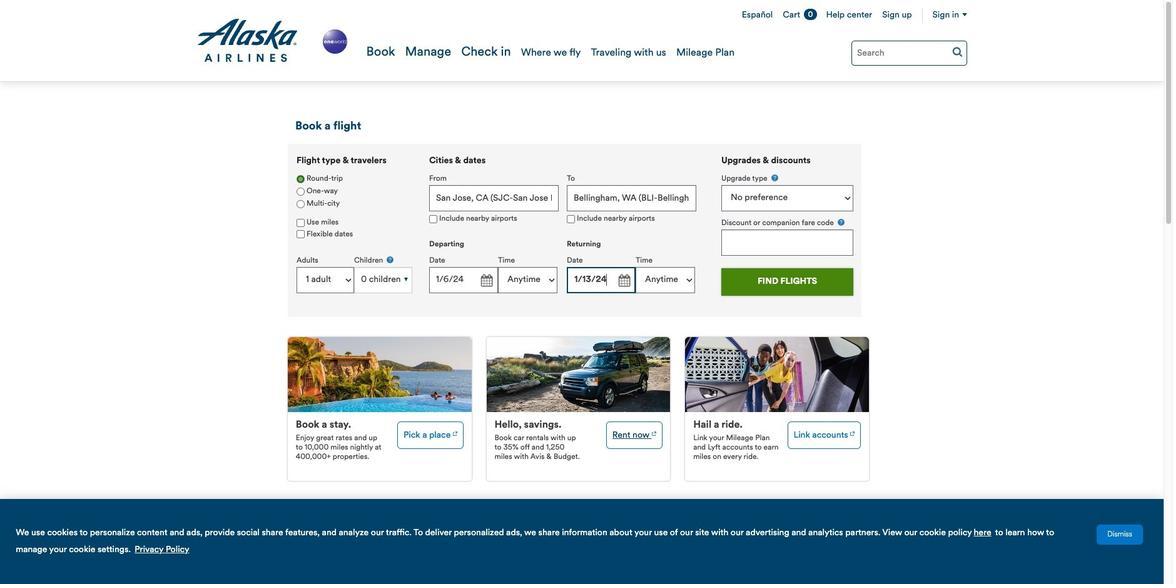 Task type: vqa. For each thing, say whether or not it's contained in the screenshot.
13
no



Task type: describe. For each thing, give the bounding box(es) containing it.
header nav bar navigation
[[0, 0, 1164, 82]]

book rides image
[[851, 427, 855, 438]]

2 open datepicker image from the left
[[615, 272, 633, 290]]

option group inside 'group'
[[297, 173, 412, 211]]

rent now image
[[652, 427, 656, 438]]

some kids opening a door image
[[686, 337, 869, 413]]

1 horizontal spatial group
[[429, 156, 705, 305]]

Search text field
[[852, 41, 968, 66]]

2   radio from the top
[[297, 200, 305, 208]]

0 horizontal spatial group
[[288, 144, 421, 310]]

1 open datepicker image from the left
[[478, 272, 495, 290]]

search button image
[[953, 46, 963, 57]]

2 horizontal spatial group
[[722, 173, 854, 256]]

alaska airlines logo image
[[197, 19, 299, 63]]

photo of a hotel with a swimming pool and palm trees image
[[288, 337, 472, 413]]



Task type: locate. For each thing, give the bounding box(es) containing it.
  radio
[[297, 175, 305, 183], [297, 200, 305, 208]]

photo of an suv driving towards a mountain image
[[487, 337, 670, 413]]

open datepicker image
[[478, 272, 495, 290], [615, 272, 633, 290]]

1   radio from the top
[[297, 175, 305, 183]]

  radio up   radio
[[297, 175, 305, 183]]

group
[[288, 144, 421, 310], [429, 156, 705, 305], [722, 173, 854, 256]]

1 vertical spatial   radio
[[297, 200, 305, 208]]

oneworld logo image
[[320, 27, 350, 56]]

None text field
[[429, 185, 559, 212], [567, 185, 697, 212], [722, 229, 854, 256], [429, 185, 559, 212], [567, 185, 697, 212], [722, 229, 854, 256]]

1 horizontal spatial open datepicker image
[[615, 272, 633, 290]]

  radio down   radio
[[297, 200, 305, 208]]

None submit
[[722, 268, 854, 296]]

  checkbox
[[297, 219, 305, 227]]

None text field
[[429, 267, 498, 293], [567, 267, 636, 293], [429, 267, 498, 293], [567, 267, 636, 293]]

0 horizontal spatial open datepicker image
[[478, 272, 495, 290]]

None checkbox
[[297, 231, 305, 239]]

book a stay image
[[453, 427, 457, 438]]

  radio
[[297, 188, 305, 196]]

None checkbox
[[429, 215, 437, 223], [567, 215, 575, 223], [429, 215, 437, 223], [567, 215, 575, 223]]

cookieconsent dialog
[[0, 499, 1164, 585]]

0 vertical spatial   radio
[[297, 175, 305, 183]]

option group
[[297, 173, 412, 211]]



